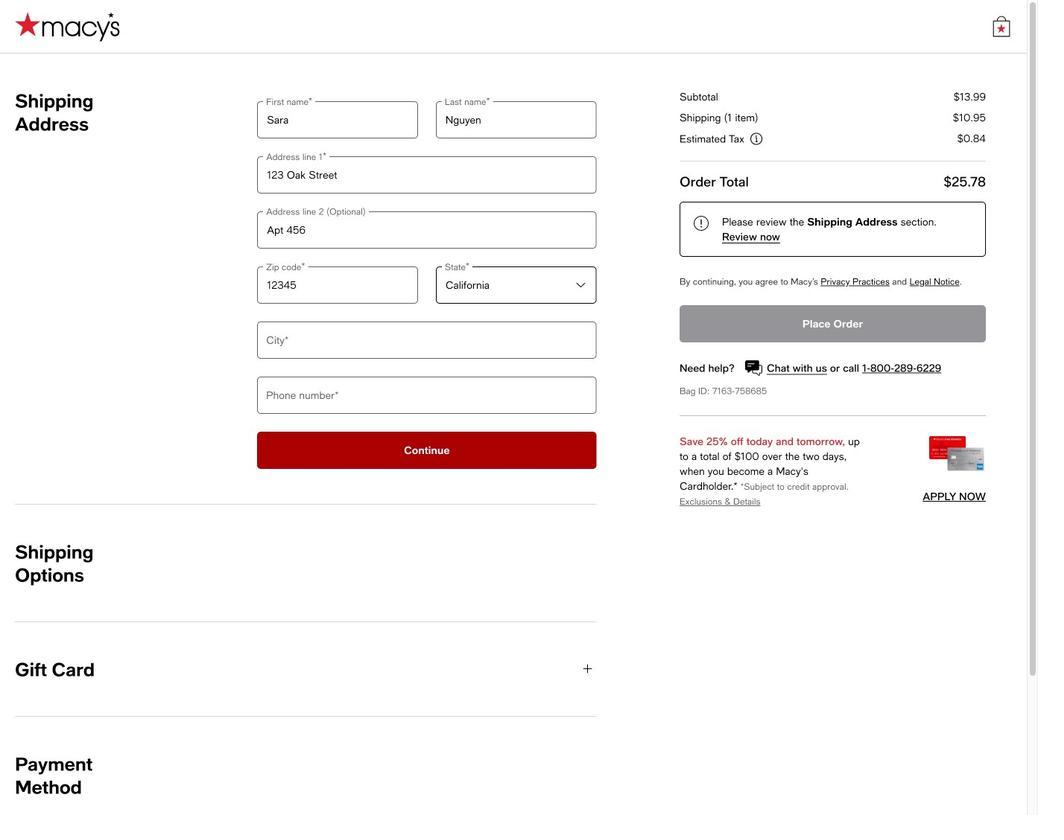 Task type: locate. For each thing, give the bounding box(es) containing it.
3   text field from the top
[[257, 322, 597, 359]]

  text field
[[257, 101, 418, 139], [257, 212, 597, 249], [257, 322, 597, 359]]

1 vertical spatial   text field
[[257, 156, 597, 194]]

2   text field from the top
[[257, 212, 597, 249]]

  telephone field
[[257, 377, 597, 414]]

1 vertical spatial   text field
[[257, 212, 597, 249]]

  text field
[[436, 101, 597, 139], [257, 156, 597, 194], [257, 267, 418, 304]]

2 vertical spatial   text field
[[257, 322, 597, 359]]

0 vertical spatial   text field
[[257, 101, 418, 139]]



Task type: describe. For each thing, give the bounding box(es) containing it.
1   text field from the top
[[257, 101, 418, 139]]

shopping bag image
[[991, 16, 1012, 37]]

0 vertical spatial   text field
[[436, 101, 597, 139]]

macy's home image
[[15, 12, 120, 41]]

2 vertical spatial   text field
[[257, 267, 418, 304]]



Task type: vqa. For each thing, say whether or not it's contained in the screenshot.
Macy's home image
yes



